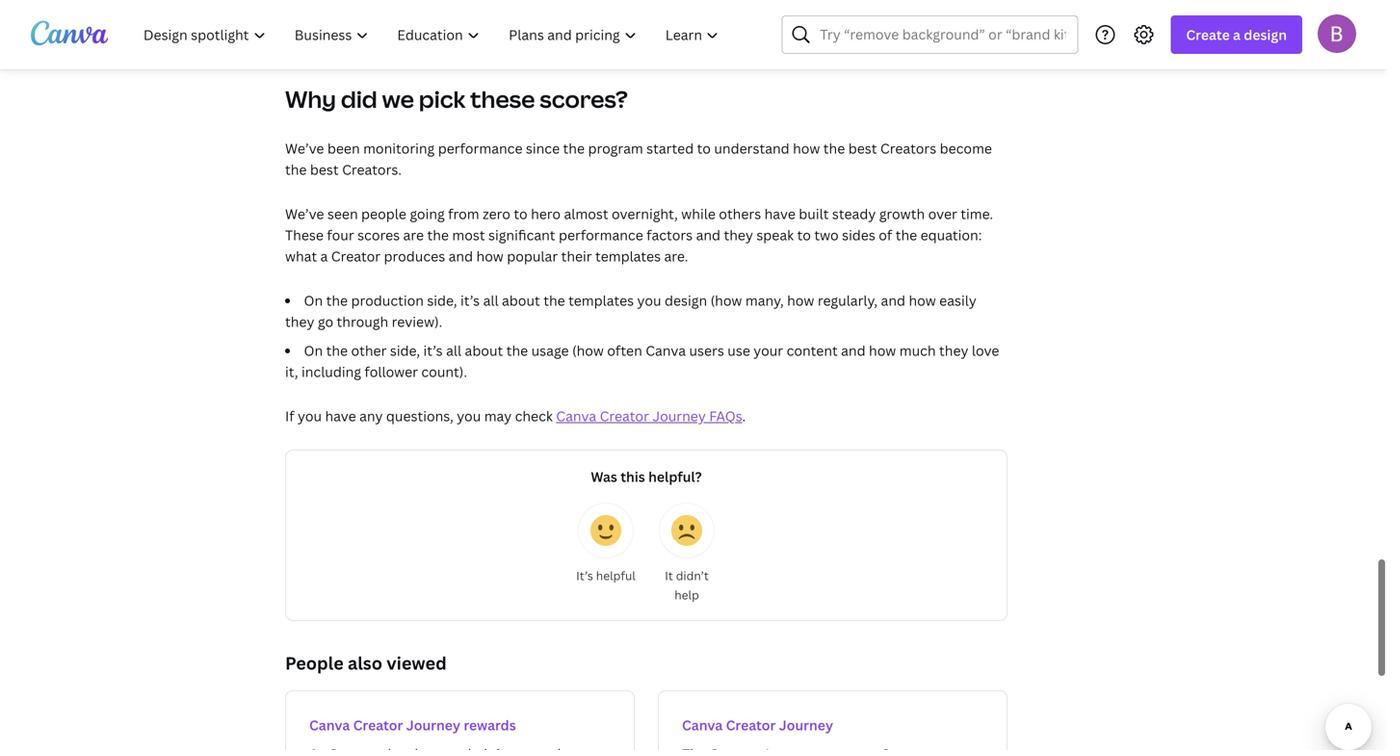 Task type: vqa. For each thing, say whether or not it's contained in the screenshot.
A perfect fit for everyone
no



Task type: locate. For each thing, give the bounding box(es) containing it.
the up these
[[285, 160, 307, 179]]

faqs
[[709, 407, 742, 425]]

to
[[697, 139, 711, 158], [514, 205, 528, 223], [797, 226, 811, 244]]

design down "are."
[[665, 291, 707, 310]]

journey
[[653, 407, 706, 425], [406, 716, 461, 735], [779, 716, 833, 735]]

1 horizontal spatial (how
[[711, 291, 742, 310]]

to left two
[[797, 226, 811, 244]]

we've inside we've been monitoring performance since the program started to understand how the best creators become the best creators.
[[285, 139, 324, 158]]

it's helpful
[[576, 568, 636, 584]]

all down most on the left of page
[[483, 291, 499, 310]]

0 vertical spatial have
[[765, 205, 796, 223]]

their
[[561, 247, 592, 265]]

we've for we've seen people going from zero to hero almost overnight, while others have built steady growth over time. these four scores are the most significant performance factors and they speak to two sides of the equation: what a creator produces and how popular their templates are.
[[285, 205, 324, 223]]

understand
[[714, 139, 790, 158]]

templates inside we've seen people going from zero to hero almost overnight, while others have built steady growth over time. these four scores are the most significant performance factors and they speak to two sides of the equation: what a creator produces and how popular their templates are.
[[596, 247, 661, 265]]

and
[[696, 226, 721, 244], [449, 247, 473, 265], [881, 291, 906, 310], [841, 342, 866, 360]]

two
[[815, 226, 839, 244]]

how down most on the left of page
[[476, 247, 504, 265]]

all inside on the production side, it's all about the templates you design (how many, how regularly, and how easily they go through review).
[[483, 291, 499, 310]]

and right content
[[841, 342, 866, 360]]

people
[[361, 205, 407, 223]]

production
[[351, 291, 424, 310]]

😔 image
[[672, 516, 702, 546]]

you up often
[[637, 291, 662, 310]]

0 vertical spatial best
[[849, 139, 877, 158]]

a inside we've seen people going from zero to hero almost overnight, while others have built steady growth over time. these four scores are the most significant performance factors and they speak to two sides of the equation: what a creator produces and how popular their templates are.
[[320, 247, 328, 265]]

all inside on the other side, it's all about the usage (how often canva users use your content and how much they love it, including follower count).
[[446, 342, 462, 360]]

performance
[[438, 139, 523, 158], [559, 226, 643, 244]]

help
[[675, 587, 699, 603]]

0 vertical spatial to
[[697, 139, 711, 158]]

0 vertical spatial performance
[[438, 139, 523, 158]]

0 vertical spatial they
[[724, 226, 753, 244]]

are
[[403, 226, 424, 244]]

1 vertical spatial templates
[[569, 291, 634, 310]]

performance down almost
[[559, 226, 643, 244]]

performance inside we've been monitoring performance since the program started to understand how the best creators become the best creators.
[[438, 139, 523, 158]]

canva creator journey faqs link
[[556, 407, 742, 425]]

2 on from the top
[[304, 342, 323, 360]]

it's for production
[[461, 291, 480, 310]]

it's for other
[[423, 342, 443, 360]]

1 horizontal spatial side,
[[427, 291, 457, 310]]

was this helpful?
[[591, 468, 702, 486]]

how right "many,"
[[787, 291, 815, 310]]

we've inside we've seen people going from zero to hero almost overnight, while others have built steady growth over time. these four scores are the most significant performance factors and they speak to two sides of the equation: what a creator produces and how popular their templates are.
[[285, 205, 324, 223]]

0 horizontal spatial (how
[[572, 342, 604, 360]]

to inside we've been monitoring performance since the program started to understand how the best creators become the best creators.
[[697, 139, 711, 158]]

started
[[647, 139, 694, 158]]

they left the love
[[940, 342, 969, 360]]

the right since
[[563, 139, 585, 158]]

people also viewed
[[285, 652, 447, 675]]

usage
[[532, 342, 569, 360]]

2 horizontal spatial journey
[[779, 716, 833, 735]]

1 vertical spatial design
[[665, 291, 707, 310]]

zero
[[483, 205, 511, 223]]

we've
[[285, 139, 324, 158], [285, 205, 324, 223]]

templates down overnight,
[[596, 247, 661, 265]]

0 vertical spatial all
[[483, 291, 499, 310]]

how
[[793, 139, 820, 158], [476, 247, 504, 265], [787, 291, 815, 310], [909, 291, 936, 310], [869, 342, 896, 360]]

performance down these
[[438, 139, 523, 158]]

0 vertical spatial templates
[[596, 247, 661, 265]]

0 horizontal spatial a
[[320, 247, 328, 265]]

how left easily
[[909, 291, 936, 310]]

1 horizontal spatial to
[[697, 139, 711, 158]]

on inside on the production side, it's all about the templates you design (how many, how regularly, and how easily they go through review).
[[304, 291, 323, 310]]

1 horizontal spatial a
[[1233, 26, 1241, 44]]

0 vertical spatial a
[[1233, 26, 1241, 44]]

design right create
[[1244, 26, 1287, 44]]

we've for we've been monitoring performance since the program started to understand how the best creators become the best creators.
[[285, 139, 324, 158]]

0 horizontal spatial design
[[665, 291, 707, 310]]

they inside we've seen people going from zero to hero almost overnight, while others have built steady growth over time. these four scores are the most significant performance factors and they speak to two sides of the equation: what a creator produces and how popular their templates are.
[[724, 226, 753, 244]]

1 horizontal spatial it's
[[461, 291, 480, 310]]

0 horizontal spatial have
[[325, 407, 356, 425]]

the
[[563, 139, 585, 158], [824, 139, 845, 158], [285, 160, 307, 179], [427, 226, 449, 244], [896, 226, 917, 244], [326, 291, 348, 310], [544, 291, 565, 310], [326, 342, 348, 360], [507, 342, 528, 360]]

a right what at left
[[320, 247, 328, 265]]

0 horizontal spatial they
[[285, 313, 315, 331]]

these
[[285, 226, 324, 244]]

best down been
[[310, 160, 339, 179]]

we've up these
[[285, 205, 324, 223]]

and right regularly,
[[881, 291, 906, 310]]

we've left been
[[285, 139, 324, 158]]

side, up review).
[[427, 291, 457, 310]]

you
[[637, 291, 662, 310], [298, 407, 322, 425], [457, 407, 481, 425]]

1 vertical spatial about
[[465, 342, 503, 360]]

time.
[[961, 205, 993, 223]]

have
[[765, 205, 796, 223], [325, 407, 356, 425]]

(how left often
[[572, 342, 604, 360]]

2 horizontal spatial you
[[637, 291, 662, 310]]

(how left "many,"
[[711, 291, 742, 310]]

go
[[318, 313, 334, 331]]

1 vertical spatial on
[[304, 342, 323, 360]]

0 vertical spatial side,
[[427, 291, 457, 310]]

it's up count).
[[423, 342, 443, 360]]

a right create
[[1233, 26, 1241, 44]]

use
[[728, 342, 750, 360]]

1 vertical spatial we've
[[285, 205, 324, 223]]

all
[[483, 291, 499, 310], [446, 342, 462, 360]]

you right if
[[298, 407, 322, 425]]

1 vertical spatial best
[[310, 160, 339, 179]]

about
[[502, 291, 540, 310], [465, 342, 503, 360]]

about inside on the other side, it's all about the usage (how often canva users use your content and how much they love it, including follower count).
[[465, 342, 503, 360]]

best left creators
[[849, 139, 877, 158]]

1 vertical spatial (how
[[572, 342, 604, 360]]

design inside "dropdown button"
[[1244, 26, 1287, 44]]

side, for production
[[427, 291, 457, 310]]

seen
[[328, 205, 358, 223]]

0 horizontal spatial best
[[310, 160, 339, 179]]

been
[[328, 139, 360, 158]]

about for usage
[[465, 342, 503, 360]]

the up steady at the top right
[[824, 139, 845, 158]]

and inside on the other side, it's all about the usage (how often canva users use your content and how much they love it, including follower count).
[[841, 342, 866, 360]]

1 vertical spatial side,
[[390, 342, 420, 360]]

rewards
[[464, 716, 516, 735]]

how left much
[[869, 342, 896, 360]]

overnight,
[[612, 205, 678, 223]]

the right the 'of'
[[896, 226, 917, 244]]

you left may
[[457, 407, 481, 425]]

(how inside on the production side, it's all about the templates you design (how many, how regularly, and how easily they go through review).
[[711, 291, 742, 310]]

1 horizontal spatial all
[[483, 291, 499, 310]]

2 horizontal spatial they
[[940, 342, 969, 360]]

and down while
[[696, 226, 721, 244]]

to right started
[[697, 139, 711, 158]]

side, inside on the production side, it's all about the templates you design (how many, how regularly, and how easily they go through review).
[[427, 291, 457, 310]]

the up including
[[326, 342, 348, 360]]

why
[[285, 83, 336, 115]]

creators
[[881, 139, 937, 158]]

about up count).
[[465, 342, 503, 360]]

through
[[337, 313, 389, 331]]

canva
[[646, 342, 686, 360], [556, 407, 597, 425], [309, 716, 350, 735], [682, 716, 723, 735]]

1 vertical spatial all
[[446, 342, 462, 360]]

templates down "their"
[[569, 291, 634, 310]]

1 horizontal spatial best
[[849, 139, 877, 158]]

these
[[470, 83, 535, 115]]

on up including
[[304, 342, 323, 360]]

1 horizontal spatial performance
[[559, 226, 643, 244]]

0 vertical spatial design
[[1244, 26, 1287, 44]]

the up go
[[326, 291, 348, 310]]

1 horizontal spatial design
[[1244, 26, 1287, 44]]

1 horizontal spatial they
[[724, 226, 753, 244]]

this
[[621, 468, 645, 486]]

it's inside on the other side, it's all about the usage (how often canva users use your content and how much they love it, including follower count).
[[423, 342, 443, 360]]

1 vertical spatial a
[[320, 247, 328, 265]]

creator
[[331, 247, 381, 265], [600, 407, 649, 425], [353, 716, 403, 735], [726, 716, 776, 735]]

it's down most on the left of page
[[461, 291, 480, 310]]

side, inside on the other side, it's all about the usage (how often canva users use your content and how much they love it, including follower count).
[[390, 342, 420, 360]]

0 vertical spatial on
[[304, 291, 323, 310]]

much
[[900, 342, 936, 360]]

you inside on the production side, it's all about the templates you design (how many, how regularly, and how easily they go through review).
[[637, 291, 662, 310]]

they inside on the production side, it's all about the templates you design (how many, how regularly, and how easily they go through review).
[[285, 313, 315, 331]]

to up significant on the left of page
[[514, 205, 528, 223]]

0 horizontal spatial to
[[514, 205, 528, 223]]

1 horizontal spatial have
[[765, 205, 796, 223]]

a
[[1233, 26, 1241, 44], [320, 247, 328, 265]]

0 horizontal spatial it's
[[423, 342, 443, 360]]

they
[[724, 226, 753, 244], [285, 313, 315, 331], [940, 342, 969, 360]]

many,
[[746, 291, 784, 310]]

canva creator journey rewards
[[309, 716, 516, 735]]

1 on from the top
[[304, 291, 323, 310]]

if
[[285, 407, 294, 425]]

did
[[341, 83, 377, 115]]

how inside we've been monitoring performance since the program started to understand how the best creators become the best creators.
[[793, 139, 820, 158]]

including
[[302, 363, 361, 381]]

have up speak
[[765, 205, 796, 223]]

1 vertical spatial performance
[[559, 226, 643, 244]]

0 horizontal spatial side,
[[390, 342, 420, 360]]

0 horizontal spatial journey
[[406, 716, 461, 735]]

0 vertical spatial (how
[[711, 291, 742, 310]]

of
[[879, 226, 893, 244]]

2 horizontal spatial to
[[797, 226, 811, 244]]

canva creator journey
[[682, 716, 833, 735]]

all up count).
[[446, 342, 462, 360]]

0 horizontal spatial all
[[446, 342, 462, 360]]

also
[[348, 652, 383, 675]]

side, up follower at the left of page
[[390, 342, 420, 360]]

on inside on the other side, it's all about the usage (how often canva users use your content and how much they love it, including follower count).
[[304, 342, 323, 360]]

hero
[[531, 205, 561, 223]]

on
[[304, 291, 323, 310], [304, 342, 323, 360]]

all for production
[[483, 291, 499, 310]]

about inside on the production side, it's all about the templates you design (how many, how regularly, and how easily they go through review).
[[502, 291, 540, 310]]

built
[[799, 205, 829, 223]]

2 vertical spatial they
[[940, 342, 969, 360]]

the down popular
[[544, 291, 565, 310]]

have left any
[[325, 407, 356, 425]]

0 vertical spatial we've
[[285, 139, 324, 158]]

sides
[[842, 226, 876, 244]]

0 vertical spatial it's
[[461, 291, 480, 310]]

it's
[[461, 291, 480, 310], [423, 342, 443, 360]]

they left go
[[285, 313, 315, 331]]

it's inside on the production side, it's all about the templates you design (how many, how regularly, and how easily they go through review).
[[461, 291, 480, 310]]

(how
[[711, 291, 742, 310], [572, 342, 604, 360]]

journey for canva creator journey rewards
[[406, 716, 461, 735]]

0 horizontal spatial you
[[298, 407, 322, 425]]

.
[[742, 407, 746, 425]]

equation:
[[921, 226, 982, 244]]

it
[[665, 568, 673, 584]]

and down most on the left of page
[[449, 247, 473, 265]]

templates
[[596, 247, 661, 265], [569, 291, 634, 310]]

1 vertical spatial it's
[[423, 342, 443, 360]]

review).
[[392, 313, 443, 331]]

on up go
[[304, 291, 323, 310]]

canva inside on the other side, it's all about the usage (how often canva users use your content and how much they love it, including follower count).
[[646, 342, 686, 360]]

canva inside canva creator journey link
[[682, 716, 723, 735]]

0 vertical spatial about
[[502, 291, 540, 310]]

2 we've from the top
[[285, 205, 324, 223]]

on for on the production side, it's all about the templates you design (how many, how regularly, and how easily they go through review).
[[304, 291, 323, 310]]

scores?
[[540, 83, 628, 115]]

1 vertical spatial they
[[285, 313, 315, 331]]

about for templates
[[502, 291, 540, 310]]

about down popular
[[502, 291, 540, 310]]

how right understand
[[793, 139, 820, 158]]

any
[[360, 407, 383, 425]]

they down the others on the top right
[[724, 226, 753, 244]]

they inside on the other side, it's all about the usage (how often canva users use your content and how much they love it, including follower count).
[[940, 342, 969, 360]]

0 horizontal spatial performance
[[438, 139, 523, 158]]

1 we've from the top
[[285, 139, 324, 158]]



Task type: describe. For each thing, give the bounding box(es) containing it.
creators.
[[342, 160, 402, 179]]

while
[[682, 205, 716, 223]]

1 vertical spatial have
[[325, 407, 356, 425]]

create
[[1187, 26, 1230, 44]]

(how inside on the other side, it's all about the usage (how often canva users use your content and how much they love it, including follower count).
[[572, 342, 604, 360]]

other
[[351, 342, 387, 360]]

check
[[515, 407, 553, 425]]

all for other
[[446, 342, 462, 360]]

popular
[[507, 247, 558, 265]]

since
[[526, 139, 560, 158]]

pick
[[419, 83, 466, 115]]

creator inside we've seen people going from zero to hero almost overnight, while others have built steady growth over time. these four scores are the most significant performance factors and they speak to two sides of the equation: what a creator produces and how popular their templates are.
[[331, 247, 381, 265]]

viewed
[[387, 652, 447, 675]]

the left usage
[[507, 342, 528, 360]]

love
[[972, 342, 1000, 360]]

create a design
[[1187, 26, 1287, 44]]

become
[[940, 139, 992, 158]]

on the production side, it's all about the templates you design (how many, how regularly, and how easily they go through review).
[[285, 291, 977, 331]]

we've been monitoring performance since the program started to understand how the best creators become the best creators.
[[285, 139, 992, 179]]

why did we pick these scores?
[[285, 83, 628, 115]]

on the other side, it's all about the usage (how often canva users use your content and how much they love it, including follower count).
[[285, 342, 1000, 381]]

it didn't help
[[665, 568, 709, 603]]

your
[[754, 342, 784, 360]]

a inside "dropdown button"
[[1233, 26, 1241, 44]]

are.
[[664, 247, 688, 265]]

didn't
[[676, 568, 709, 584]]

helpful
[[596, 568, 636, 584]]

we've seen people going from zero to hero almost overnight, while others have built steady growth over time. these four scores are the most significant performance factors and they speak to two sides of the equation: what a creator produces and how popular their templates are.
[[285, 205, 993, 265]]

from
[[448, 205, 480, 223]]

scores
[[358, 226, 400, 244]]

people
[[285, 652, 344, 675]]

create a design button
[[1171, 15, 1303, 54]]

how inside we've seen people going from zero to hero almost overnight, while others have built steady growth over time. these four scores are the most significant performance factors and they speak to two sides of the equation: what a creator produces and how popular their templates are.
[[476, 247, 504, 265]]

follower
[[365, 363, 418, 381]]

regularly,
[[818, 291, 878, 310]]

journey for canva creator journey
[[779, 716, 833, 735]]

2 vertical spatial to
[[797, 226, 811, 244]]

produces
[[384, 247, 445, 265]]

have inside we've seen people going from zero to hero almost overnight, while others have built steady growth over time. these four scores are the most significant performance factors and they speak to two sides of the equation: what a creator produces and how popular their templates are.
[[765, 205, 796, 223]]

top level navigation element
[[131, 15, 736, 54]]

count).
[[421, 363, 467, 381]]

Try "remove background" or "brand kit" search field
[[820, 16, 1066, 53]]

program
[[588, 139, 643, 158]]

it,
[[285, 363, 298, 381]]

most
[[452, 226, 485, 244]]

performance inside we've seen people going from zero to hero almost overnight, while others have built steady growth over time. these four scores are the most significant performance factors and they speak to two sides of the equation: what a creator produces and how popular their templates are.
[[559, 226, 643, 244]]

canva inside the canva creator journey rewards link
[[309, 716, 350, 735]]

the down going
[[427, 226, 449, 244]]

was
[[591, 468, 618, 486]]

if you have any questions, you may check canva creator journey faqs .
[[285, 407, 746, 425]]

it's
[[576, 568, 593, 584]]

how inside on the other side, it's all about the usage (how often canva users use your content and how much they love it, including follower count).
[[869, 342, 896, 360]]

canva creator journey link
[[658, 691, 1008, 751]]

content
[[787, 342, 838, 360]]

1 horizontal spatial you
[[457, 407, 481, 425]]

significant
[[489, 226, 556, 244]]

on for on the other side, it's all about the usage (how often canva users use your content and how much they love it, including follower count).
[[304, 342, 323, 360]]

what
[[285, 247, 317, 265]]

helpful?
[[649, 468, 702, 486]]

others
[[719, 205, 761, 223]]

easily
[[940, 291, 977, 310]]

templates inside on the production side, it's all about the templates you design (how many, how regularly, and how easily they go through review).
[[569, 291, 634, 310]]

we
[[382, 83, 414, 115]]

speak
[[757, 226, 794, 244]]

canva creator journey rewards link
[[285, 691, 635, 751]]

questions,
[[386, 407, 454, 425]]

may
[[484, 407, 512, 425]]

bob builder image
[[1318, 14, 1357, 53]]

over
[[928, 205, 958, 223]]

almost
[[564, 205, 609, 223]]

often
[[607, 342, 642, 360]]

1 vertical spatial to
[[514, 205, 528, 223]]

four
[[327, 226, 354, 244]]

design inside on the production side, it's all about the templates you design (how many, how regularly, and how easily they go through review).
[[665, 291, 707, 310]]

monitoring
[[363, 139, 435, 158]]

and inside on the production side, it's all about the templates you design (how many, how regularly, and how easily they go through review).
[[881, 291, 906, 310]]

🙂 image
[[591, 516, 622, 546]]

1 horizontal spatial journey
[[653, 407, 706, 425]]

growth
[[879, 205, 925, 223]]

going
[[410, 205, 445, 223]]

side, for other
[[390, 342, 420, 360]]

users
[[689, 342, 724, 360]]



